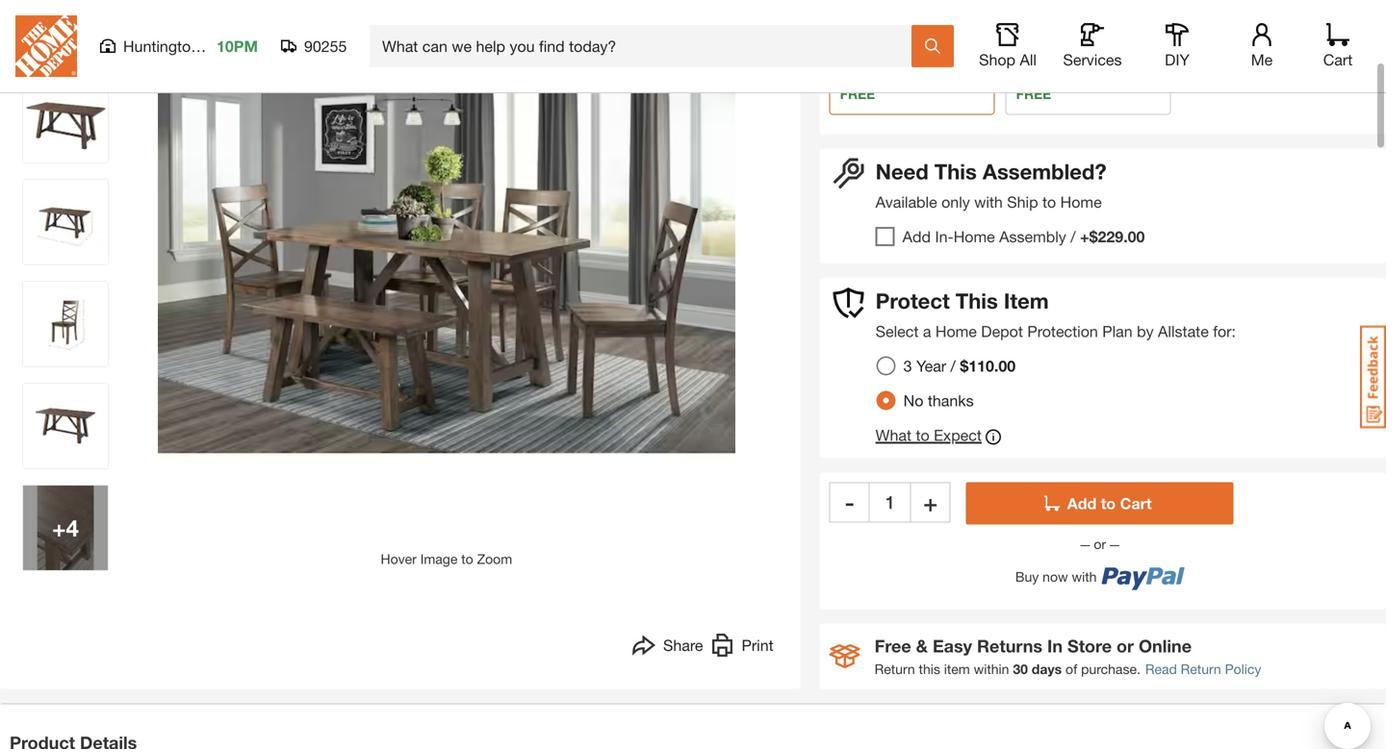 Task type: describe. For each thing, give the bounding box(es) containing it.
all
[[1020, 51, 1037, 69]]

free & easy returns in store or online return this item within 30 days of purchase. read return policy
[[875, 636, 1262, 678]]

with inside need this assembled? available only with ship to home
[[974, 193, 1003, 211]]

expect
[[934, 426, 982, 445]]

item
[[944, 662, 970, 678]]

select
[[876, 322, 919, 341]]

option group containing 3 year /
[[869, 349, 1031, 418]]

year
[[917, 357, 947, 375]]

share
[[663, 637, 703, 655]]

shop all button
[[977, 23, 1039, 69]]

- inside - button
[[845, 489, 854, 516]]

what
[[876, 426, 912, 445]]

+ 4
[[52, 514, 79, 542]]

online
[[1139, 636, 1192, 657]]

1 vertical spatial home
[[954, 227, 995, 246]]

cart inside button
[[1120, 495, 1152, 513]]

+ for + 4
[[52, 514, 66, 542]]

ship inside need this assembled? available only with ship to home
[[1007, 193, 1038, 211]]

home inside protect this item select a home depot protection plan by allstate for:
[[936, 322, 977, 341]]

add to cart button
[[966, 483, 1234, 525]]

walnut dining room sets drn1006ds c3.4 image
[[23, 384, 108, 469]]

park
[[204, 37, 235, 55]]

3 inside delivery dec 26 - jan 3 184 available
[[1100, 36, 1108, 52]]

zoom
[[477, 551, 512, 567]]

allstate
[[1158, 322, 1209, 341]]

days
[[1032, 662, 1062, 678]]

read
[[1146, 662, 1177, 678]]

print button
[[711, 634, 774, 663]]

protection
[[1028, 322, 1098, 341]]

image
[[420, 551, 458, 567]]

walnut dining room sets drn1006ds e1.1 image
[[23, 78, 108, 163]]

add in-home assembly / +$ 229.00
[[903, 227, 1145, 246]]

walnut dining room sets drn1006ds 64.0 image
[[23, 0, 108, 60]]

huntington
[[123, 37, 199, 55]]

1 return from the left
[[875, 662, 915, 678]]

in
[[1048, 636, 1063, 657]]

hover image to zoom
[[381, 551, 512, 567]]

1 horizontal spatial /
[[1071, 227, 1076, 246]]

&
[[916, 636, 928, 657]]

no thanks
[[904, 392, 974, 410]]

2 return from the left
[[1181, 662, 1221, 678]]

0 horizontal spatial /
[[951, 357, 956, 375]]

now
[[1043, 569, 1068, 585]]

the home depot logo image
[[15, 15, 77, 77]]

in-
[[935, 227, 954, 246]]

hover
[[381, 551, 417, 567]]

cart link
[[1317, 23, 1359, 69]]

this
[[919, 662, 940, 678]]

only
[[942, 193, 970, 211]]

store inside ship to store dec 22 - dec 28 184 available
[[910, 3, 959, 26]]

to for what
[[916, 426, 930, 445]]

purchase.
[[1081, 662, 1141, 678]]

30
[[1013, 662, 1028, 678]]

icon image
[[830, 645, 860, 669]]

free for to
[[840, 86, 875, 102]]

feedback link image
[[1360, 325, 1386, 429]]

ship to store dec 22 - dec 28 184 available
[[840, 3, 959, 72]]

with inside button
[[1072, 569, 1097, 585]]

services
[[1063, 51, 1122, 69]]

share button
[[633, 634, 703, 663]]

4
[[66, 514, 79, 542]]

depot
[[981, 322, 1023, 341]]

28
[[927, 36, 942, 52]]

assembly
[[999, 227, 1067, 246]]

229.00
[[1098, 227, 1145, 246]]

item
[[1004, 288, 1049, 314]]

10pm
[[217, 37, 258, 55]]

available inside ship to store dec 22 - dec 28 184 available
[[866, 56, 919, 72]]

diy
[[1165, 51, 1190, 69]]

- inside ship to store dec 22 - dec 28 184 available
[[888, 36, 894, 52]]

shop
[[979, 51, 1016, 69]]

what to expect
[[876, 426, 982, 445]]

3 year / $110.00
[[904, 357, 1016, 375]]

delivery
[[1016, 3, 1090, 26]]

diy button
[[1147, 23, 1208, 69]]

+ button
[[910, 483, 951, 523]]

buy now with
[[1016, 569, 1097, 585]]

buy
[[1016, 569, 1039, 585]]

me button
[[1231, 23, 1293, 69]]

1 dec from the left
[[840, 36, 866, 52]]

90255
[[304, 37, 347, 55]]



Task type: vqa. For each thing, say whether or not it's contained in the screenshot.
Store to the left
yes



Task type: locate. For each thing, give the bounding box(es) containing it.
1 vertical spatial add
[[1068, 495, 1097, 513]]

free down all at the top of page
[[1016, 86, 1052, 102]]

3 right jan
[[1100, 36, 1108, 52]]

to inside ship to store dec 22 - dec 28 184 available
[[886, 3, 905, 26]]

0 horizontal spatial return
[[875, 662, 915, 678]]

this up depot
[[956, 288, 998, 314]]

1 vertical spatial with
[[1072, 569, 1097, 585]]

delivery dec 26 - jan 3 184 available
[[1016, 3, 1108, 72]]

dec inside delivery dec 26 - jan 3 184 available
[[1016, 36, 1042, 52]]

1 horizontal spatial with
[[1072, 569, 1097, 585]]

home inside need this assembled? available only with ship to home
[[1061, 193, 1102, 211]]

1 horizontal spatial -
[[888, 36, 894, 52]]

of
[[1066, 662, 1078, 678]]

what to expect button
[[876, 426, 1001, 449]]

1 horizontal spatial cart
[[1324, 51, 1353, 69]]

return
[[875, 662, 915, 678], [1181, 662, 1221, 678]]

+ for +
[[924, 489, 938, 516]]

1 horizontal spatial return
[[1181, 662, 1221, 678]]

within
[[974, 662, 1009, 678]]

free
[[875, 636, 911, 657]]

1 vertical spatial ship
[[1007, 193, 1038, 211]]

0 horizontal spatial -
[[845, 489, 854, 516]]

- inside delivery dec 26 - jan 3 184 available
[[1064, 36, 1070, 52]]

returns
[[977, 636, 1043, 657]]

assembled?
[[983, 159, 1107, 184]]

no
[[904, 392, 924, 410]]

$110.00
[[960, 357, 1016, 375]]

0 vertical spatial this
[[935, 159, 977, 184]]

2 free from the left
[[1016, 86, 1052, 102]]

90255 button
[[281, 37, 348, 56]]

to
[[886, 3, 905, 26], [1043, 193, 1056, 211], [916, 426, 930, 445], [1101, 495, 1116, 513], [461, 551, 473, 567]]

2 horizontal spatial dec
[[1016, 36, 1042, 52]]

home right the a on the top of page
[[936, 322, 977, 341]]

read return policy link
[[1146, 660, 1262, 680]]

easy
[[933, 636, 972, 657]]

1 available from the left
[[866, 56, 919, 72]]

available down 26 at right
[[1043, 56, 1095, 72]]

+ inside button
[[924, 489, 938, 516]]

this for assembled?
[[935, 159, 977, 184]]

2 dec from the left
[[897, 36, 923, 52]]

1 horizontal spatial or
[[1117, 636, 1134, 657]]

0 vertical spatial ship
[[840, 3, 881, 26]]

cart
[[1324, 51, 1353, 69], [1120, 495, 1152, 513]]

a
[[923, 322, 931, 341]]

184
[[840, 56, 863, 72], [1016, 56, 1039, 72]]

available down 22
[[866, 56, 919, 72]]

1 vertical spatial or
[[1117, 636, 1134, 657]]

free
[[840, 86, 875, 102], [1016, 86, 1052, 102]]

2 vertical spatial home
[[936, 322, 977, 341]]

2 184 from the left
[[1016, 56, 1039, 72]]

walnut dining room sets drn1006ds a0.3 image
[[23, 282, 108, 367]]

shop all
[[979, 51, 1037, 69]]

184 inside delivery dec 26 - jan 3 184 available
[[1016, 56, 1039, 72]]

ship inside ship to store dec 22 - dec 28 184 available
[[840, 3, 881, 26]]

cart up buy now with button
[[1120, 495, 1152, 513]]

or inside free & easy returns in store or online return this item within 30 days of purchase. read return policy
[[1117, 636, 1134, 657]]

1 horizontal spatial ship
[[1007, 193, 1038, 211]]

1 vertical spatial /
[[951, 357, 956, 375]]

add up buy now with button
[[1068, 495, 1097, 513]]

1 free from the left
[[840, 86, 875, 102]]

0 horizontal spatial free
[[840, 86, 875, 102]]

or
[[1090, 537, 1110, 552], [1117, 636, 1134, 657]]

to for add
[[1101, 495, 1116, 513]]

0 horizontal spatial ship
[[840, 3, 881, 26]]

0 horizontal spatial store
[[910, 3, 959, 26]]

None field
[[870, 483, 910, 523]]

available inside delivery dec 26 - jan 3 184 available
[[1043, 56, 1095, 72]]

free down 22
[[840, 86, 875, 102]]

available
[[866, 56, 919, 72], [1043, 56, 1095, 72]]

dec left 22
[[840, 36, 866, 52]]

add for add in-home assembly / +$ 229.00
[[903, 227, 931, 246]]

3 left year
[[904, 357, 912, 375]]

dec left 28
[[897, 36, 923, 52]]

0 vertical spatial with
[[974, 193, 1003, 211]]

return down free
[[875, 662, 915, 678]]

store
[[910, 3, 959, 26], [1068, 636, 1112, 657]]

- right 26 at right
[[1064, 36, 1070, 52]]

add
[[903, 227, 931, 246], [1068, 495, 1097, 513]]

plan
[[1103, 322, 1133, 341]]

1 horizontal spatial store
[[1068, 636, 1112, 657]]

to inside need this assembled? available only with ship to home
[[1043, 193, 1056, 211]]

ship up 'add in-home assembly / +$ 229.00'
[[1007, 193, 1038, 211]]

ship up 22
[[840, 3, 881, 26]]

need this assembled? available only with ship to home
[[876, 159, 1107, 211]]

22
[[869, 36, 884, 52]]

-
[[888, 36, 894, 52], [1064, 36, 1070, 52], [845, 489, 854, 516]]

dec left 26 at right
[[1016, 36, 1042, 52]]

thanks
[[928, 392, 974, 410]]

26
[[1046, 36, 1061, 52]]

store up of
[[1068, 636, 1112, 657]]

1 horizontal spatial free
[[1016, 86, 1052, 102]]

0 vertical spatial /
[[1071, 227, 1076, 246]]

this inside need this assembled? available only with ship to home
[[935, 159, 977, 184]]

protect this item select a home depot protection plan by allstate for:
[[876, 288, 1236, 341]]

0 vertical spatial or
[[1090, 537, 1110, 552]]

by
[[1137, 322, 1154, 341]]

add for add to cart
[[1068, 495, 1097, 513]]

this inside protect this item select a home depot protection plan by allstate for:
[[956, 288, 998, 314]]

huntington park
[[123, 37, 235, 55]]

walnut dining room sets drn1006ds 4f.5 image
[[23, 486, 108, 571]]

ship
[[840, 3, 881, 26], [1007, 193, 1038, 211]]

/ right year
[[951, 357, 956, 375]]

1 horizontal spatial 3
[[1100, 36, 1108, 52]]

me
[[1251, 51, 1273, 69]]

free for dec
[[1016, 86, 1052, 102]]

option group
[[869, 349, 1031, 418]]

3 dec from the left
[[1016, 36, 1042, 52]]

print
[[742, 637, 774, 655]]

with right only
[[974, 193, 1003, 211]]

add to cart
[[1068, 495, 1152, 513]]

/ left +$ on the top right
[[1071, 227, 1076, 246]]

1 horizontal spatial add
[[1068, 495, 1097, 513]]

jan
[[1074, 36, 1097, 52]]

0 horizontal spatial with
[[974, 193, 1003, 211]]

0 vertical spatial home
[[1061, 193, 1102, 211]]

available
[[876, 193, 937, 211]]

/
[[1071, 227, 1076, 246], [951, 357, 956, 375]]

store inside free & easy returns in store or online return this item within 30 days of purchase. read return policy
[[1068, 636, 1112, 657]]

protect
[[876, 288, 950, 314]]

1 vertical spatial store
[[1068, 636, 1112, 657]]

need
[[876, 159, 929, 184]]

home
[[1061, 193, 1102, 211], [954, 227, 995, 246], [936, 322, 977, 341]]

hover image to zoom button
[[158, 0, 735, 570]]

0 horizontal spatial 3
[[904, 357, 912, 375]]

to for ship
[[886, 3, 905, 26]]

2 horizontal spatial -
[[1064, 36, 1070, 52]]

0 horizontal spatial or
[[1090, 537, 1110, 552]]

- button
[[830, 483, 870, 523]]

What can we help you find today? search field
[[382, 26, 911, 66]]

home down only
[[954, 227, 995, 246]]

0 horizontal spatial +
[[52, 514, 66, 542]]

services button
[[1062, 23, 1124, 69]]

or up buy now with button
[[1090, 537, 1110, 552]]

1 horizontal spatial +
[[924, 489, 938, 516]]

return right the read
[[1181, 662, 1221, 678]]

3
[[1100, 36, 1108, 52], [904, 357, 912, 375]]

- right 22
[[888, 36, 894, 52]]

184 inside ship to store dec 22 - dec 28 184 available
[[840, 56, 863, 72]]

0 horizontal spatial add
[[903, 227, 931, 246]]

0 vertical spatial store
[[910, 3, 959, 26]]

or up purchase.
[[1117, 636, 1134, 657]]

cart right me
[[1324, 51, 1353, 69]]

add left in-
[[903, 227, 931, 246]]

0 horizontal spatial available
[[866, 56, 919, 72]]

+$
[[1080, 227, 1098, 246]]

for:
[[1213, 322, 1236, 341]]

1 horizontal spatial available
[[1043, 56, 1095, 72]]

1 vertical spatial 3
[[904, 357, 912, 375]]

with right now
[[1072, 569, 1097, 585]]

+
[[924, 489, 938, 516], [52, 514, 66, 542]]

walnut dining room sets drn1006ds 40.2 image
[[23, 180, 108, 265]]

- left + button
[[845, 489, 854, 516]]

1 horizontal spatial dec
[[897, 36, 923, 52]]

0 vertical spatial add
[[903, 227, 931, 246]]

buy now with button
[[966, 554, 1234, 591]]

0 horizontal spatial cart
[[1120, 495, 1152, 513]]

1 184 from the left
[[840, 56, 863, 72]]

0 horizontal spatial dec
[[840, 36, 866, 52]]

with
[[974, 193, 1003, 211], [1072, 569, 1097, 585]]

0 vertical spatial 3
[[1100, 36, 1108, 52]]

0 horizontal spatial 184
[[840, 56, 863, 72]]

1 horizontal spatial 184
[[1016, 56, 1039, 72]]

policy
[[1225, 662, 1262, 678]]

store up 28
[[910, 3, 959, 26]]

this up only
[[935, 159, 977, 184]]

1 vertical spatial cart
[[1120, 495, 1152, 513]]

this for item
[[956, 288, 998, 314]]

home up +$ on the top right
[[1061, 193, 1102, 211]]

add inside button
[[1068, 495, 1097, 513]]

1 vertical spatial this
[[956, 288, 998, 314]]

0 vertical spatial cart
[[1324, 51, 1353, 69]]

2 available from the left
[[1043, 56, 1095, 72]]

dec
[[840, 36, 866, 52], [897, 36, 923, 52], [1016, 36, 1042, 52]]



